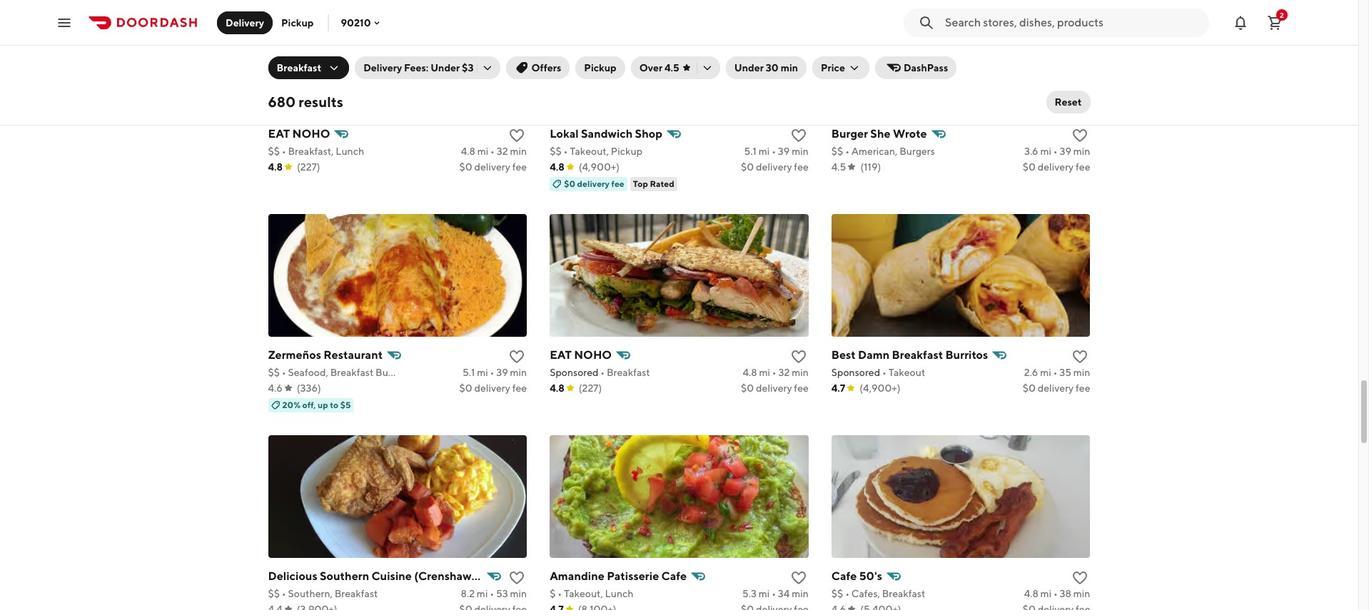 Task type: vqa. For each thing, say whether or not it's contained in the screenshot.
bottommost The 5.1
yes



Task type: locate. For each thing, give the bounding box(es) containing it.
4.5 left (119)
[[832, 161, 847, 173]]

1 horizontal spatial 5.1
[[745, 145, 757, 157]]

pickup button left over
[[576, 56, 625, 79]]

(4,900+) for sandwich
[[579, 161, 620, 173]]

mi for $ • takeout, lunch
[[759, 588, 770, 600]]

delivery for delivery fees: under $3
[[364, 62, 402, 74]]

cafe
[[662, 570, 687, 583], [832, 570, 857, 583]]

seafood,
[[288, 367, 328, 378]]

click to add this store to your saved list image for delicious southern cuisine (crenshaw blvd)
[[509, 570, 526, 587]]

1 horizontal spatial delivery
[[364, 62, 402, 74]]

(227) down breakfast,
[[297, 161, 320, 173]]

delicious southern cuisine (crenshaw blvd)
[[268, 570, 502, 583]]

over
[[640, 62, 663, 74]]

(4,900+)
[[579, 161, 620, 173], [860, 383, 901, 394]]

lunch for patisserie
[[605, 588, 634, 600]]

$​0 for $$ • breakfast, lunch
[[459, 161, 472, 173]]

1 horizontal spatial lunch
[[605, 588, 634, 600]]

32
[[497, 145, 508, 157], [779, 367, 790, 378]]

1 vertical spatial 5.1 mi • 39 min
[[463, 367, 527, 378]]

lunch right breakfast,
[[336, 145, 364, 157]]

mi for $$ • cafes, breakfast
[[1041, 588, 1052, 600]]

(227) for eat noho's click to add this store to your saved list icon
[[297, 161, 320, 173]]

$$
[[268, 145, 280, 157], [550, 145, 562, 157], [832, 145, 844, 157], [268, 367, 280, 378], [268, 588, 280, 600], [832, 588, 844, 600]]

noho up breakfast,
[[293, 127, 330, 140]]

2.6 mi • 35 min
[[1025, 367, 1091, 378]]

click to add this store to your saved list image left burger
[[790, 127, 808, 144]]

0 horizontal spatial sponsored
[[550, 367, 599, 378]]

0 vertical spatial 4.5
[[665, 62, 680, 74]]

eat down 680
[[268, 127, 290, 140]]

0 vertical spatial takeout,
[[570, 145, 609, 157]]

4.8 mi • 32 min
[[461, 145, 527, 157], [743, 367, 809, 378]]

open menu image
[[56, 14, 73, 31]]

0 vertical spatial (227)
[[297, 161, 320, 173]]

sponsored
[[550, 367, 599, 378], [832, 367, 881, 378]]

click to add this store to your saved list image up "4.8 mi • 38 min"
[[1072, 570, 1089, 587]]

breakfast
[[277, 62, 321, 74], [892, 348, 944, 362], [330, 367, 374, 378], [607, 367, 650, 378], [335, 588, 378, 600], [882, 588, 926, 600]]

breakfast inside button
[[277, 62, 321, 74]]

38
[[1060, 588, 1072, 600]]

1 horizontal spatial 4.5
[[832, 161, 847, 173]]

0 horizontal spatial noho
[[293, 127, 330, 140]]

0 horizontal spatial eat noho
[[268, 127, 330, 140]]

pickup button up breakfast button
[[273, 11, 322, 34]]

1 vertical spatial (227)
[[579, 383, 602, 394]]

0 horizontal spatial delivery
[[226, 17, 264, 28]]

0 horizontal spatial 4.8 mi • 32 min
[[461, 145, 527, 157]]

sponsored for damn
[[832, 367, 881, 378]]

1 horizontal spatial (4,900+)
[[860, 383, 901, 394]]

0 horizontal spatial eat
[[268, 127, 290, 140]]

0 horizontal spatial 32
[[497, 145, 508, 157]]

sponsored for noho
[[550, 367, 599, 378]]

1 vertical spatial noho
[[574, 348, 612, 362]]

1 sponsored from the left
[[550, 367, 599, 378]]

noho up sponsored • breakfast
[[574, 348, 612, 362]]

$$ down burger
[[832, 145, 844, 157]]

lunch
[[336, 145, 364, 157], [605, 588, 634, 600]]

8.2 mi • 53 min
[[461, 588, 527, 600]]

reset button
[[1047, 91, 1091, 114]]

1 vertical spatial 4.5
[[832, 161, 847, 173]]

0 vertical spatial 5.1 mi • 39 min
[[745, 145, 809, 157]]

lokal
[[550, 127, 579, 140]]

dashpass button
[[876, 56, 957, 79]]

0 horizontal spatial cafe
[[662, 570, 687, 583]]

0 vertical spatial lunch
[[336, 145, 364, 157]]

0 horizontal spatial under
[[431, 62, 460, 74]]

0 vertical spatial delivery
[[226, 17, 264, 28]]

delivery
[[474, 161, 511, 173], [756, 161, 792, 173], [1038, 161, 1074, 173], [577, 178, 610, 189], [474, 383, 511, 394], [756, 383, 792, 394], [1038, 383, 1074, 394]]

1 horizontal spatial noho
[[574, 348, 612, 362]]

1 vertical spatial 32
[[779, 367, 790, 378]]

delivery inside delivery button
[[226, 17, 264, 28]]

39 for wrote
[[1060, 145, 1072, 157]]

pickup up breakfast button
[[281, 17, 314, 28]]

under left $3
[[431, 62, 460, 74]]

5.3 mi • 34 min
[[743, 588, 809, 600]]

$​0 delivery fee for $$ • american, burgers
[[1023, 161, 1091, 173]]

Store search: begin typing to search for stores available on DoorDash text field
[[946, 15, 1201, 30]]

lunch down amandine patisserie cafe
[[605, 588, 634, 600]]

mi
[[478, 145, 489, 157], [759, 145, 770, 157], [1041, 145, 1052, 157], [477, 367, 488, 378], [759, 367, 771, 378], [1041, 367, 1052, 378], [477, 588, 488, 600], [759, 588, 770, 600], [1041, 588, 1052, 600]]

0 horizontal spatial 4.5
[[665, 62, 680, 74]]

0 vertical spatial 5.1
[[745, 145, 757, 157]]

3 items, open order cart image
[[1267, 14, 1284, 31]]

0 horizontal spatial pickup button
[[273, 11, 322, 34]]

1 horizontal spatial 5.1 mi • 39 min
[[745, 145, 809, 157]]

3.6
[[1025, 145, 1039, 157]]

5.1 mi • 39 min for lokal sandwich shop
[[745, 145, 809, 157]]

cafe left 50's
[[832, 570, 857, 583]]

0 horizontal spatial 5.1 mi • 39 min
[[463, 367, 527, 378]]

damn
[[858, 348, 890, 362]]

0 vertical spatial pickup button
[[273, 11, 322, 34]]

delivery for delivery
[[226, 17, 264, 28]]

offers button
[[506, 56, 570, 79]]

1 horizontal spatial under
[[735, 62, 764, 74]]

0 vertical spatial (4,900+)
[[579, 161, 620, 173]]

zermeños
[[268, 348, 321, 362]]

1 under from the left
[[431, 62, 460, 74]]

2 horizontal spatial 39
[[1060, 145, 1072, 157]]

$$ • seafood, breakfast burrito
[[268, 367, 407, 378]]

5.1
[[745, 145, 757, 157], [463, 367, 475, 378]]

20%
[[282, 400, 301, 410]]

1 horizontal spatial 32
[[779, 367, 790, 378]]

delivery fees: under $3
[[364, 62, 474, 74]]

$​0 for $$ • takeout, pickup
[[741, 161, 754, 173]]

cafe right patisserie
[[662, 570, 687, 583]]

(227)
[[297, 161, 320, 173], [579, 383, 602, 394]]

pickup left over
[[584, 62, 617, 74]]

5.3
[[743, 588, 757, 600]]

1 horizontal spatial (227)
[[579, 383, 602, 394]]

$$ down cafe 50's
[[832, 588, 844, 600]]

takeout,
[[570, 145, 609, 157], [564, 588, 603, 600]]

under 30 min
[[735, 62, 798, 74]]

50's
[[860, 570, 883, 583]]

•
[[282, 145, 286, 157], [491, 145, 495, 157], [564, 145, 568, 157], [772, 145, 776, 157], [846, 145, 850, 157], [1054, 145, 1058, 157], [282, 367, 286, 378], [490, 367, 494, 378], [601, 367, 605, 378], [773, 367, 777, 378], [883, 367, 887, 378], [1054, 367, 1058, 378], [282, 588, 286, 600], [490, 588, 494, 600], [558, 588, 562, 600], [772, 588, 776, 600], [846, 588, 850, 600], [1054, 588, 1058, 600]]

4.5 right over
[[665, 62, 680, 74]]

0 vertical spatial pickup
[[281, 17, 314, 28]]

1 cafe from the left
[[662, 570, 687, 583]]

$$ for cafe
[[832, 588, 844, 600]]

(227) down sponsored • breakfast
[[579, 383, 602, 394]]

under 30 min button
[[726, 56, 807, 79]]

(336)
[[297, 383, 321, 394]]

5.1 for zermeños restaurant
[[463, 367, 475, 378]]

0 horizontal spatial (227)
[[297, 161, 320, 173]]

1 horizontal spatial cafe
[[832, 570, 857, 583]]

1 vertical spatial delivery
[[364, 62, 402, 74]]

under
[[431, 62, 460, 74], [735, 62, 764, 74]]

5.1 mi • 39 min
[[745, 145, 809, 157], [463, 367, 527, 378]]

takeout, for lokal
[[570, 145, 609, 157]]

click to add this store to your saved list image up 3.6 mi • 39 min
[[1072, 127, 1089, 144]]

1 horizontal spatial 4.8 mi • 32 min
[[743, 367, 809, 378]]

notification bell image
[[1233, 14, 1250, 31]]

1 vertical spatial pickup button
[[576, 56, 625, 79]]

1 vertical spatial 4.8 mi • 32 min
[[743, 367, 809, 378]]

eat noho up sponsored • breakfast
[[550, 348, 612, 362]]

1 vertical spatial takeout,
[[564, 588, 603, 600]]

1 horizontal spatial eat noho
[[550, 348, 612, 362]]

burger
[[832, 127, 868, 140]]

eat noho up breakfast,
[[268, 127, 330, 140]]

mi for $$ • seafood, breakfast burrito
[[477, 367, 488, 378]]

mi for $$ • takeout, pickup
[[759, 145, 770, 157]]

under inside under 30 min button
[[735, 62, 764, 74]]

click to add this store to your saved list image
[[790, 127, 808, 144], [1072, 127, 1089, 144], [790, 348, 808, 365], [1072, 348, 1089, 365], [1072, 570, 1089, 587]]

5.1 mi • 39 min for zermeños restaurant
[[463, 367, 527, 378]]

(4,900+) down sponsored • takeout at the right bottom of page
[[860, 383, 901, 394]]

1 vertical spatial lunch
[[605, 588, 634, 600]]

$​0 delivery fee for $$ • breakfast, lunch
[[459, 161, 527, 173]]

0 horizontal spatial lunch
[[336, 145, 364, 157]]

pickup down "sandwich"
[[611, 145, 643, 157]]

min for $ • takeout, lunch
[[792, 588, 809, 600]]

0 horizontal spatial (4,900+)
[[579, 161, 620, 173]]

$3
[[462, 62, 474, 74]]

delicious
[[268, 570, 318, 583]]

takeout, for amandine
[[564, 588, 603, 600]]

1 vertical spatial 5.1
[[463, 367, 475, 378]]

cafe 50's
[[832, 570, 883, 583]]

$$ down delicious
[[268, 588, 280, 600]]

4.8
[[461, 145, 476, 157], [268, 161, 283, 173], [550, 161, 565, 173], [743, 367, 757, 378], [550, 383, 565, 394], [1025, 588, 1039, 600]]

takeout, down lokal sandwich shop
[[570, 145, 609, 157]]

39
[[778, 145, 790, 157], [1060, 145, 1072, 157], [496, 367, 508, 378]]

reset
[[1055, 96, 1082, 108]]

breakfast button
[[268, 56, 349, 79]]

(227) for click to add this store to your saved list image to the left of best
[[579, 383, 602, 394]]

min for $$ • cafes, breakfast
[[1074, 588, 1091, 600]]

$$ for delicious
[[268, 588, 280, 600]]

53
[[496, 588, 508, 600]]

click to add this store to your saved list image up 2.6 mi • 35 min
[[1072, 348, 1089, 365]]

$$ up 4.6
[[268, 367, 280, 378]]

1 horizontal spatial sponsored
[[832, 367, 881, 378]]

min for $$ • takeout, pickup
[[792, 145, 809, 157]]

1 horizontal spatial eat
[[550, 348, 572, 362]]

takeout, down amandine
[[564, 588, 603, 600]]

mi for $$ • southern, breakfast
[[477, 588, 488, 600]]

1 horizontal spatial 39
[[778, 145, 790, 157]]

click to add this store to your saved list image
[[509, 127, 526, 144], [509, 348, 526, 365], [509, 570, 526, 587], [790, 570, 808, 587]]

$​0 for $$ • american, burgers
[[1023, 161, 1036, 173]]

burgers
[[900, 145, 935, 157]]

click to add this store to your saved list image left best
[[790, 348, 808, 365]]

2 under from the left
[[735, 62, 764, 74]]

eat
[[268, 127, 290, 140], [550, 348, 572, 362]]

0 vertical spatial 32
[[497, 145, 508, 157]]

(4,900+) down the $$ • takeout, pickup
[[579, 161, 620, 173]]

$0
[[564, 178, 576, 189]]

$$ down lokal
[[550, 145, 562, 157]]

pickup button
[[273, 11, 322, 34], [576, 56, 625, 79]]

fees:
[[404, 62, 429, 74]]

2 vertical spatial pickup
[[611, 145, 643, 157]]

burrito
[[376, 367, 407, 378]]

min
[[781, 62, 798, 74], [510, 145, 527, 157], [792, 145, 809, 157], [1074, 145, 1091, 157], [510, 367, 527, 378], [792, 367, 809, 378], [1074, 367, 1091, 378], [510, 588, 527, 600], [792, 588, 809, 600], [1074, 588, 1091, 600]]

to
[[330, 400, 339, 410]]

$$ left breakfast,
[[268, 145, 280, 157]]

min inside button
[[781, 62, 798, 74]]

$​0 delivery fee for $$ • seafood, breakfast burrito
[[459, 383, 527, 394]]

1 vertical spatial (4,900+)
[[860, 383, 901, 394]]

0 horizontal spatial 5.1
[[463, 367, 475, 378]]

delivery
[[226, 17, 264, 28], [364, 62, 402, 74]]

eat up sponsored • breakfast
[[550, 348, 572, 362]]

34
[[778, 588, 790, 600]]

0 horizontal spatial 39
[[496, 367, 508, 378]]

eat noho
[[268, 127, 330, 140], [550, 348, 612, 362]]

39 for shop
[[778, 145, 790, 157]]

noho
[[293, 127, 330, 140], [574, 348, 612, 362]]

under left 30 in the right top of the page
[[735, 62, 764, 74]]

$5
[[340, 400, 351, 410]]

min for $$ • american, burgers
[[1074, 145, 1091, 157]]

2 sponsored from the left
[[832, 367, 881, 378]]



Task type: describe. For each thing, give the bounding box(es) containing it.
8.2
[[461, 588, 475, 600]]

southern,
[[288, 588, 333, 600]]

$$ for burger
[[832, 145, 844, 157]]

1 vertical spatial eat noho
[[550, 348, 612, 362]]

results
[[299, 94, 343, 110]]

dashpass
[[904, 62, 949, 74]]

30
[[766, 62, 779, 74]]

burritos
[[946, 348, 989, 362]]

min for $$ • seafood, breakfast burrito
[[510, 367, 527, 378]]

90210
[[341, 17, 371, 28]]

sponsored • breakfast
[[550, 367, 650, 378]]

5.1 for lokal sandwich shop
[[745, 145, 757, 157]]

4.7
[[832, 383, 846, 394]]

$$ • cafes, breakfast
[[832, 588, 926, 600]]

up
[[318, 400, 328, 410]]

rated
[[650, 178, 675, 189]]

breakfast,
[[288, 145, 334, 157]]

1 horizontal spatial pickup button
[[576, 56, 625, 79]]

680 results
[[268, 94, 343, 110]]

click to add this store to your saved list image for eat noho
[[509, 127, 526, 144]]

3.6 mi • 39 min
[[1025, 145, 1091, 157]]

best
[[832, 348, 856, 362]]

2.6
[[1025, 367, 1039, 378]]

top
[[633, 178, 648, 189]]

4.5 inside button
[[665, 62, 680, 74]]

amandine
[[550, 570, 605, 583]]

cuisine
[[372, 570, 412, 583]]

$$ • takeout, pickup
[[550, 145, 643, 157]]

(119)
[[861, 161, 881, 173]]

$$ • southern, breakfast
[[268, 588, 378, 600]]

$$ • american, burgers
[[832, 145, 935, 157]]

zermeños restaurant
[[268, 348, 383, 362]]

restaurant
[[324, 348, 383, 362]]

$
[[550, 588, 556, 600]]

click to add this store to your saved list image for wrote
[[1072, 127, 1089, 144]]

patisserie
[[607, 570, 659, 583]]

top rated
[[633, 178, 675, 189]]

click to add this store to your saved list image for zermeños restaurant
[[509, 348, 526, 365]]

4.8 mi • 38 min
[[1025, 588, 1091, 600]]

0 vertical spatial 4.8 mi • 32 min
[[461, 145, 527, 157]]

click to add this store to your saved list image for breakfast
[[1072, 348, 1089, 365]]

$​0 for $$ • seafood, breakfast burrito
[[459, 383, 472, 394]]

american,
[[852, 145, 898, 157]]

lunch for noho
[[336, 145, 364, 157]]

2 button
[[1261, 8, 1290, 37]]

burger she wrote
[[832, 127, 927, 140]]

$​0 delivery fee for $$ • takeout, pickup
[[741, 161, 809, 173]]

min for $$ • breakfast, lunch
[[510, 145, 527, 157]]

$0 delivery fee
[[564, 178, 625, 189]]

offers
[[532, 62, 562, 74]]

over 4.5
[[640, 62, 680, 74]]

over 4.5 button
[[631, 56, 720, 79]]

$$ for zermeños
[[268, 367, 280, 378]]

$$ for lokal
[[550, 145, 562, 157]]

680
[[268, 94, 296, 110]]

shop
[[635, 127, 663, 140]]

takeout
[[889, 367, 926, 378]]

price button
[[813, 56, 870, 79]]

20% off, up to $5
[[282, 400, 351, 410]]

min for $$ • southern, breakfast
[[510, 588, 527, 600]]

1 vertical spatial eat
[[550, 348, 572, 362]]

wrote
[[893, 127, 927, 140]]

4.6
[[268, 383, 283, 394]]

(crenshaw
[[414, 570, 472, 583]]

mi for $$ • breakfast, lunch
[[478, 145, 489, 157]]

35
[[1060, 367, 1072, 378]]

2
[[1281, 10, 1285, 19]]

delivery button
[[217, 11, 273, 34]]

0 vertical spatial eat
[[268, 127, 290, 140]]

sponsored • takeout
[[832, 367, 926, 378]]

2 cafe from the left
[[832, 570, 857, 583]]

blvd)
[[474, 570, 502, 583]]

90210 button
[[341, 17, 383, 28]]

she
[[871, 127, 891, 140]]

$$ for eat
[[268, 145, 280, 157]]

off,
[[302, 400, 316, 410]]

best damn breakfast burritos
[[832, 348, 989, 362]]

click to add this store to your saved list image for amandine patisserie cafe
[[790, 570, 808, 587]]

southern
[[320, 570, 369, 583]]

sandwich
[[581, 127, 633, 140]]

1 vertical spatial pickup
[[584, 62, 617, 74]]

(4,900+) for damn
[[860, 383, 901, 394]]

0 vertical spatial eat noho
[[268, 127, 330, 140]]

$$ • breakfast, lunch
[[268, 145, 364, 157]]

price
[[821, 62, 846, 74]]

mi for $$ • american, burgers
[[1041, 145, 1052, 157]]

amandine patisserie cafe
[[550, 570, 687, 583]]

click to add this store to your saved list image for shop
[[790, 127, 808, 144]]

cafes,
[[852, 588, 880, 600]]

$ • takeout, lunch
[[550, 588, 634, 600]]

0 vertical spatial noho
[[293, 127, 330, 140]]

lokal sandwich shop
[[550, 127, 663, 140]]



